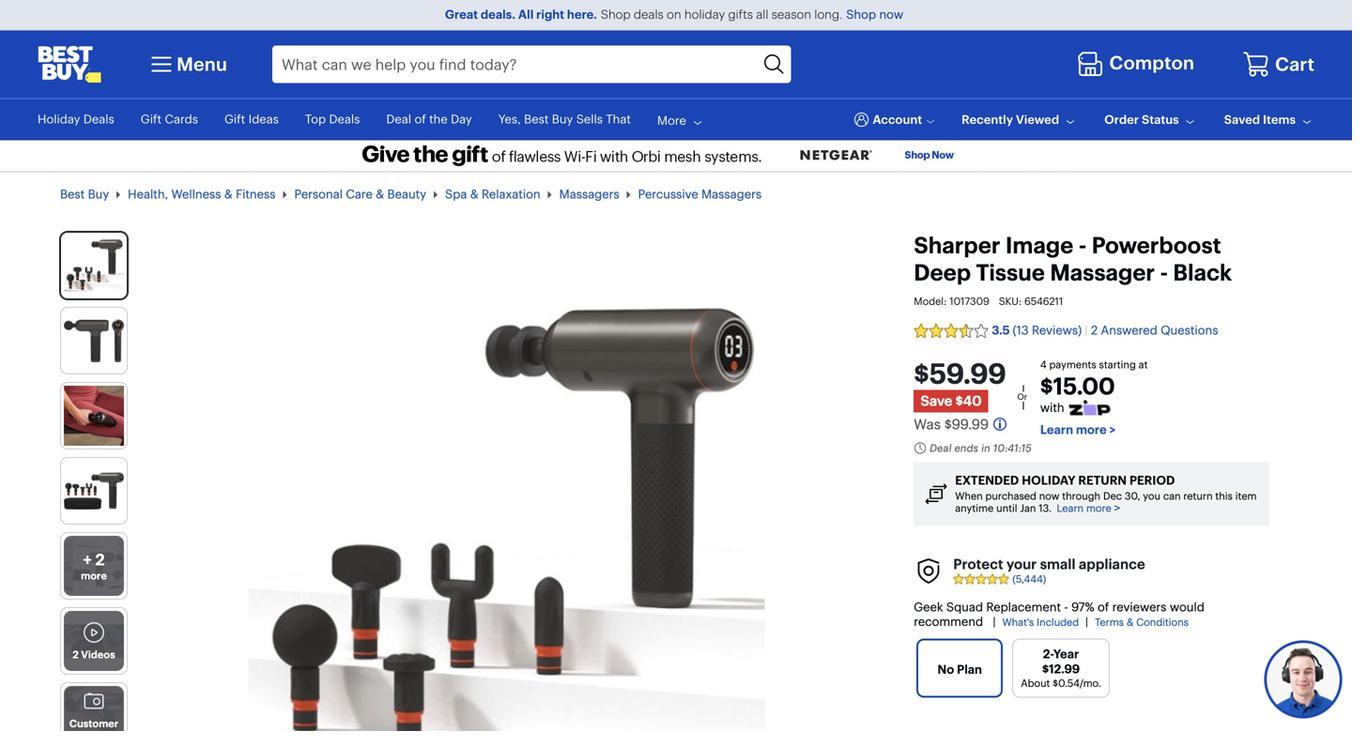 Task type: describe. For each thing, give the bounding box(es) containing it.
spa & relaxation
[[445, 187, 541, 202]]

replacement
[[986, 600, 1061, 615]]

$40
[[956, 392, 982, 410]]

protect
[[953, 556, 1003, 573]]

>
[[1110, 422, 1116, 438]]

personal care & beauty link
[[294, 187, 426, 202]]

plan
[[957, 663, 982, 678]]

massager
[[1050, 259, 1155, 286]]

year
[[1054, 647, 1079, 662]]

shop now link
[[843, 7, 907, 22]]

cart icon image
[[1242, 50, 1271, 79]]

health, wellness & fitness
[[128, 187, 276, 202]]

customer images
[[69, 717, 119, 732]]

season
[[772, 7, 812, 22]]

0 horizontal spatial -
[[1064, 600, 1068, 615]]

menu button
[[147, 49, 227, 79]]

holiday
[[1022, 473, 1076, 488]]

model
[[914, 295, 944, 308]]

2 inside + 2 more
[[95, 550, 105, 570]]

memberships
[[110, 126, 187, 142]]

answered
[[1101, 323, 1158, 338]]

right
[[536, 7, 564, 22]]

care
[[346, 187, 373, 202]]

1 horizontal spatial -
[[1079, 232, 1087, 259]]

of for the
[[415, 112, 426, 127]]

massagers link
[[559, 187, 619, 202]]

buy left sells
[[552, 112, 573, 127]]

recommend
[[914, 615, 983, 630]]

left zoom. sharper image - powerboost deep tissue massager - black. image
[[64, 320, 124, 363]]

2 for 2 videos
[[73, 649, 79, 662]]

holiday
[[38, 112, 80, 127]]

best right yes,
[[524, 112, 549, 127]]

alt view zoom 13. sharper image - powerboost deep tissue massager - black. image
[[64, 473, 124, 510]]

˃
[[1114, 502, 1121, 515]]

top deals
[[305, 112, 360, 127]]

best down my best buy memberships link
[[60, 187, 85, 202]]

st.
[[370, 126, 385, 142]]

gift for gift ideas
[[224, 112, 245, 127]]

through
[[1062, 490, 1101, 503]]

credit cards link
[[213, 126, 285, 142]]

2 horizontal spatial -
[[1160, 259, 1168, 286]]

top deals link
[[305, 112, 360, 127]]

extended holiday return period
[[955, 473, 1175, 488]]

terms & conditions link
[[1087, 616, 1189, 629]]

reviewers
[[1113, 600, 1167, 615]]

2 vertical spatial more
[[81, 569, 107, 583]]

10
[[994, 442, 1005, 455]]

yes,
[[498, 112, 521, 127]]

when purchased now through dec 30, you can return this item anytime until jan 13.
[[955, 490, 1257, 515]]

you
[[1143, 490, 1161, 503]]

account button
[[854, 110, 936, 129]]

& right spa
[[470, 187, 479, 202]]

pricing information info image
[[994, 418, 1007, 431]]

or
[[1018, 392, 1028, 402]]

saved items button
[[1224, 111, 1315, 128]]

$0.54/mo.
[[1053, 677, 1102, 690]]

more button
[[657, 112, 705, 129]]

: left 1017309
[[944, 295, 947, 308]]

deals.
[[481, 7, 516, 22]]

1 shop from the left
[[601, 7, 631, 22]]

items
[[1263, 112, 1296, 127]]

was $99.99
[[914, 416, 989, 433]]

2 videos button
[[61, 609, 127, 674]]

videos
[[81, 649, 115, 662]]

3.5
[[992, 323, 1010, 338]]

+ 2 more
[[81, 550, 107, 583]]

ends
[[955, 442, 979, 455]]

no plan button
[[917, 639, 1003, 698]]

15
[[1022, 442, 1032, 455]]

powerboost deep tissue massager overview video video 0 minutes 35 seconds image
[[64, 625, 124, 658]]

at
[[1139, 358, 1148, 371]]

cart link
[[1242, 50, 1315, 79]]

tissue
[[976, 259, 1045, 286]]

best buy help human beacon image
[[1264, 640, 1343, 720]]

holiday
[[685, 7, 725, 22]]

buy left the health, on the left top of page
[[88, 187, 109, 202]]

account
[[873, 112, 922, 127]]

$59.99
[[914, 356, 1007, 391]]

2-
[[1043, 647, 1054, 662]]

buy right holiday
[[85, 126, 107, 142]]

jude
[[388, 126, 415, 142]]

black
[[1173, 259, 1232, 286]]

learn more >
[[1040, 422, 1116, 438]]

1 horizontal spatial angle zoom. sharper image - powerboost deep tissue massager - black. image
[[249, 307, 765, 732]]

(5,444) link
[[953, 573, 1046, 586]]

$12.99
[[1042, 662, 1080, 677]]

fitness
[[236, 187, 276, 202]]

alt view zoom 11. sharper image - powerboost deep tissue massager - black. image
[[64, 386, 124, 446]]

: right 10
[[1019, 442, 1022, 455]]

what's included
[[1003, 616, 1079, 629]]

geek
[[914, 600, 943, 615]]

save $40
[[921, 392, 982, 410]]

holiday deals link
[[38, 112, 114, 127]]

on
[[667, 7, 681, 22]]

dec 30,
[[1103, 490, 1141, 503]]

2 for 2 answered questions
[[1091, 323, 1098, 338]]

deep
[[914, 259, 971, 286]]

with
[[1040, 400, 1065, 415]]

spa
[[445, 187, 467, 202]]



Task type: vqa. For each thing, say whether or not it's contained in the screenshot.
(1,240)
no



Task type: locate. For each thing, give the bounding box(es) containing it.
: left 6546211
[[1019, 295, 1022, 308]]

wellness
[[171, 187, 221, 202]]

gift cards
[[141, 112, 198, 127]]

Type to search. Navigate forward to hear suggestions text field
[[272, 46, 758, 83]]

angle zoom. sharper image - powerboost deep tissue massager - black. image
[[64, 240, 124, 292], [249, 307, 765, 732]]

2-year $12.99 about $0.54/mo.
[[1021, 647, 1102, 690]]

cards for gift cards
[[165, 112, 198, 127]]

0 horizontal spatial cards
[[165, 112, 198, 127]]

1 deals from the left
[[83, 112, 114, 127]]

2 horizontal spatial 2
[[1091, 323, 1098, 338]]

more
[[1076, 422, 1107, 438], [1087, 502, 1112, 515], [81, 569, 107, 583]]

deal left ends
[[930, 442, 952, 455]]

save
[[921, 392, 953, 410]]

0 horizontal spatial deal
[[386, 112, 411, 127]]

2 massagers from the left
[[702, 187, 762, 202]]

gifts
[[728, 7, 753, 22]]

gift ideas link
[[224, 112, 279, 127]]

0 horizontal spatial deals
[[83, 112, 114, 127]]

what's
[[1003, 616, 1034, 629]]

- left 97%
[[1064, 600, 1068, 615]]

deal inside utility element
[[386, 112, 411, 127]]

1 horizontal spatial of
[[1098, 600, 1109, 615]]

deal ends in 10 : 41 : 15
[[930, 442, 1032, 455]]

customer images button
[[61, 684, 127, 732]]

- right image
[[1079, 232, 1087, 259]]

advertisement region
[[221, 140, 1132, 171]]

here.
[[567, 7, 597, 22]]

about
[[1021, 677, 1050, 690]]

more left '>'
[[1076, 422, 1107, 438]]

massagers right percussive
[[702, 187, 762, 202]]

0 vertical spatial learn
[[1040, 422, 1073, 438]]

best right my
[[58, 126, 82, 142]]

more for ˃
[[1087, 502, 1112, 515]]

saved items
[[1224, 112, 1296, 127]]

1 horizontal spatial now
[[1039, 490, 1060, 503]]

until
[[996, 502, 1018, 515]]

jan 13.
[[1020, 502, 1052, 515]]

questions
[[1161, 323, 1218, 338]]

0 horizontal spatial gift
[[141, 112, 162, 127]]

2 left 'videos'
[[73, 649, 79, 662]]

deal for deal of the day
[[386, 112, 411, 127]]

2 right +
[[95, 550, 105, 570]]

extended holiday return period heading
[[955, 473, 1258, 488]]

1017309
[[950, 295, 990, 308]]

donate
[[311, 126, 352, 142]]

utility element
[[0, 99, 1352, 142]]

top
[[305, 112, 326, 127]]

best buy
[[60, 187, 109, 202]]

now inside when purchased now through dec 30, you can return this item anytime until jan 13.
[[1039, 490, 1060, 503]]

best
[[524, 112, 549, 127], [58, 126, 82, 142], [60, 187, 85, 202]]

what's included link
[[994, 616, 1079, 629]]

& right care
[[376, 187, 384, 202]]

beauty
[[387, 187, 426, 202]]

credit cards
[[213, 126, 285, 142]]

0 vertical spatial 2
[[1091, 323, 1098, 338]]

more for >
[[1076, 422, 1107, 438]]

now down holiday
[[1039, 490, 1060, 503]]

yes, best buy sells that my best buy memberships
[[38, 112, 631, 142]]

0 horizontal spatial shop
[[601, 7, 631, 22]]

deal right st.
[[386, 112, 411, 127]]

gift cards link
[[141, 112, 198, 127]]

included
[[1037, 616, 1079, 629]]

1 horizontal spatial gift
[[224, 112, 245, 127]]

2 inside button
[[73, 649, 79, 662]]

1 massagers from the left
[[559, 187, 619, 202]]

4
[[1040, 358, 1047, 371]]

1 vertical spatial learn
[[1057, 502, 1084, 515]]

1 vertical spatial 2
[[95, 550, 105, 570]]

learn
[[1040, 422, 1073, 438], [1057, 502, 1084, 515]]

sharper
[[914, 232, 1001, 259]]

& down reviewers
[[1127, 616, 1134, 629]]

more left ˃
[[1087, 502, 1112, 515]]

return
[[1078, 473, 1127, 488]]

deal
[[386, 112, 411, 127], [930, 442, 952, 455]]

1 gift from the left
[[141, 112, 162, 127]]

learn for learn more ˃
[[1057, 502, 1084, 515]]

1 horizontal spatial cards
[[251, 126, 285, 142]]

small
[[1040, 556, 1076, 573]]

now right long.
[[879, 7, 904, 22]]

1 vertical spatial more
[[1087, 502, 1112, 515]]

more up powerboost deep tissue massager overview video video 0 minutes 35 seconds image
[[81, 569, 107, 583]]

health,
[[128, 187, 168, 202]]

learn down extended holiday return period
[[1057, 502, 1084, 515]]

97% of reviewers would recommend
[[914, 600, 1205, 630]]

2 vertical spatial 2
[[73, 649, 79, 662]]

purchased
[[986, 490, 1037, 503]]

(5,444)
[[1013, 573, 1046, 586]]

order status
[[1105, 112, 1179, 127]]

1 vertical spatial deal
[[930, 442, 952, 455]]

to
[[355, 126, 366, 142]]

0 horizontal spatial massagers
[[559, 187, 619, 202]]

learn down with
[[1040, 422, 1073, 438]]

payments
[[1049, 358, 1097, 371]]

learn for learn more >
[[1040, 422, 1073, 438]]

0 vertical spatial of
[[415, 112, 426, 127]]

0 horizontal spatial 2
[[73, 649, 79, 662]]

0 horizontal spatial now
[[879, 7, 904, 22]]

credit
[[213, 126, 248, 142]]

compton
[[1110, 51, 1195, 74]]

of left the
[[415, 112, 426, 127]]

shop left deals
[[601, 7, 631, 22]]

deal of the day link
[[386, 112, 472, 127]]

0 vertical spatial now
[[879, 7, 904, 22]]

1 vertical spatial of
[[1098, 600, 1109, 615]]

holiday deals
[[38, 112, 114, 127]]

recently
[[962, 112, 1013, 127]]

41
[[1008, 442, 1019, 455]]

- left black
[[1160, 259, 1168, 286]]

1 horizontal spatial 2
[[95, 550, 105, 570]]

all
[[518, 7, 534, 22]]

0 vertical spatial more
[[1076, 422, 1107, 438]]

2 shop from the left
[[846, 7, 876, 22]]

shop right long.
[[846, 7, 876, 22]]

2 videos
[[73, 649, 115, 662]]

this
[[1216, 490, 1233, 503]]

: left 15
[[1005, 442, 1008, 455]]

of for reviewers
[[1098, 600, 1109, 615]]

terms & conditions
[[1095, 616, 1189, 629]]

item
[[1236, 490, 1257, 503]]

2 deals from the left
[[329, 112, 360, 127]]

97%
[[1072, 600, 1095, 615]]

1 horizontal spatial deal
[[930, 442, 952, 455]]

1 vertical spatial angle zoom. sharper image - powerboost deep tissue massager - black. image
[[249, 307, 765, 732]]

1 vertical spatial now
[[1039, 490, 1060, 503]]

sells
[[576, 112, 603, 127]]

4 payments starting at $15.00
[[1040, 358, 1148, 401]]

reviews)
[[1032, 323, 1082, 338]]

0 vertical spatial angle zoom. sharper image - powerboost deep tissue massager - black. image
[[64, 240, 124, 292]]

of inside utility element
[[415, 112, 426, 127]]

0 vertical spatial deal
[[386, 112, 411, 127]]

0 horizontal spatial angle zoom. sharper image - powerboost deep tissue massager - black. image
[[64, 240, 124, 292]]

percussive massagers link
[[638, 187, 762, 202]]

bestbuy.com image
[[38, 46, 101, 83]]

cards for credit cards
[[251, 126, 285, 142]]

deal for deal ends in 10 : 41 : 15
[[930, 442, 952, 455]]

deals for top deals
[[329, 112, 360, 127]]

appliance
[[1079, 556, 1145, 573]]

of inside 97% of reviewers would recommend
[[1098, 600, 1109, 615]]

1 horizontal spatial massagers
[[702, 187, 762, 202]]

status
[[1142, 112, 1179, 127]]

2 answered questions
[[1091, 323, 1218, 338]]

1 horizontal spatial shop
[[846, 7, 876, 22]]

day
[[451, 112, 472, 127]]

was
[[914, 416, 941, 433]]

more
[[657, 113, 686, 128]]

1 horizontal spatial deals
[[329, 112, 360, 127]]

$99.99
[[945, 416, 989, 433]]

deals for holiday deals
[[83, 112, 114, 127]]

2 gift from the left
[[224, 112, 245, 127]]

your
[[1007, 556, 1037, 573]]

in
[[982, 442, 991, 455]]

image
[[1006, 232, 1074, 259]]

of up terms
[[1098, 600, 1109, 615]]

recently viewed button
[[962, 111, 1078, 128]]

relaxation
[[482, 187, 541, 202]]

sharper image - powerboost deep tissue massager - black model : 1017309 sku : 6546211
[[914, 232, 1232, 308]]

protect your small appliance
[[953, 556, 1145, 573]]

customer
[[69, 717, 119, 731]]

zip logo image
[[1069, 400, 1111, 415]]

gift for gift cards
[[141, 112, 162, 127]]

sku
[[999, 295, 1019, 308]]

2
[[1091, 323, 1098, 338], [95, 550, 105, 570], [73, 649, 79, 662]]

powerboost
[[1092, 232, 1221, 259]]

gift
[[141, 112, 162, 127], [224, 112, 245, 127]]

deals
[[83, 112, 114, 127], [329, 112, 360, 127]]

great deals. all right here. shop deals on holiday gifts all season long. shop now
[[445, 7, 904, 22]]

compton button
[[1077, 47, 1199, 82]]

alt view zoom 14. sharper image - powerboost deep tissue massager - black. image
[[64, 539, 124, 594]]

learn more ˃
[[1057, 502, 1121, 515]]

& left fitness
[[224, 187, 233, 202]]

0 horizontal spatial of
[[415, 112, 426, 127]]

squad
[[947, 600, 983, 615]]

order
[[1105, 112, 1139, 127]]

terms
[[1095, 616, 1124, 629]]

2 left answered
[[1091, 323, 1098, 338]]

massagers down sells
[[559, 187, 619, 202]]

deal of the day
[[386, 112, 472, 127]]



